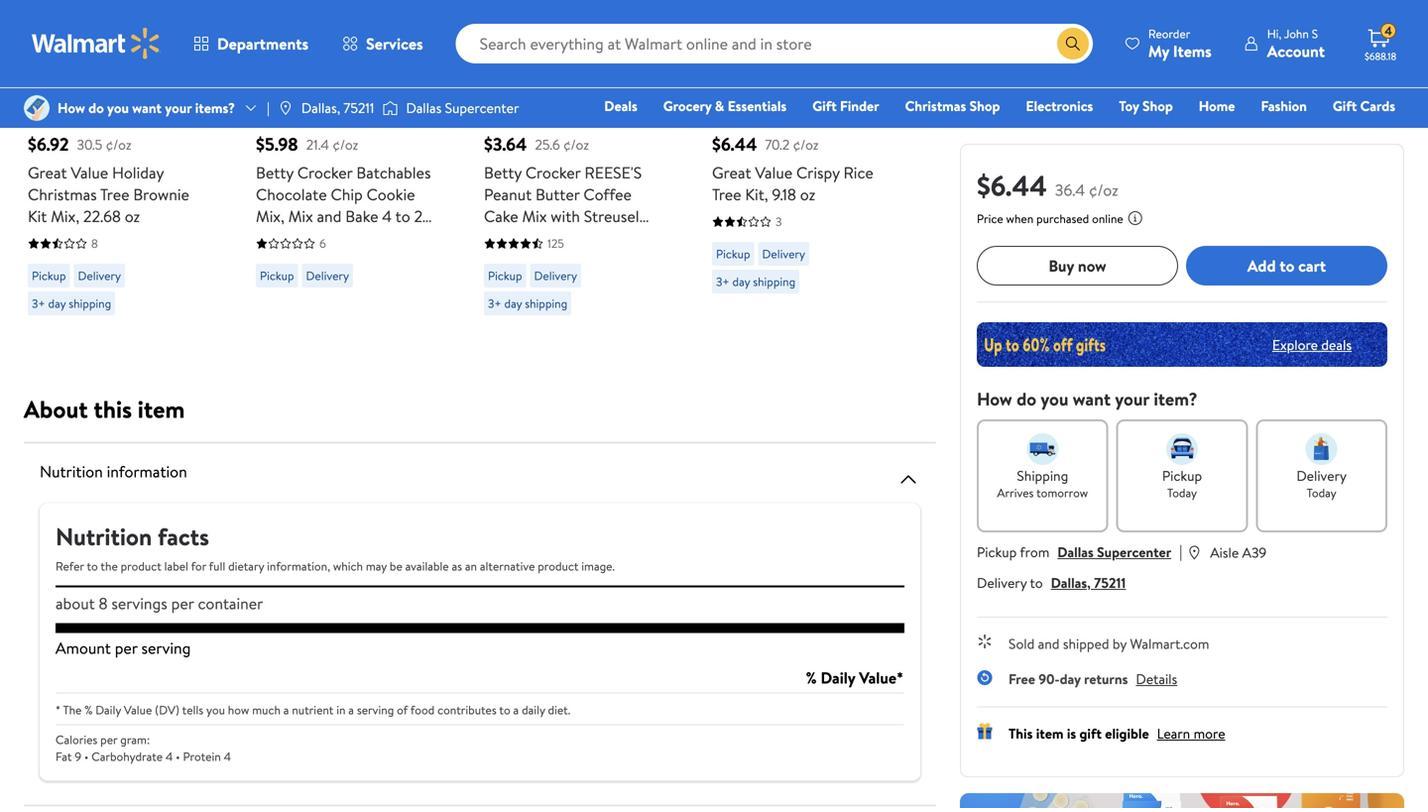 Task type: describe. For each thing, give the bounding box(es) containing it.
shop for christmas shop
[[970, 96, 1000, 116]]

0 horizontal spatial 8
[[91, 235, 98, 252]]

rice
[[844, 162, 874, 184]]

pickup inside pickup from dallas supercenter |
[[977, 543, 1017, 562]]

 image for dallas supercenter
[[382, 98, 398, 118]]

bake
[[346, 205, 378, 227]]

pickup down intent image for pickup
[[1163, 466, 1203, 486]]

aisle
[[1211, 543, 1239, 563]]

you for how do you want your item?
[[1041, 387, 1069, 412]]

label
[[164, 558, 188, 575]]

amount per serving
[[56, 637, 191, 659]]

nutrient
[[292, 702, 334, 719]]

dallas supercenter
[[406, 98, 519, 118]]

1 • from the left
[[84, 749, 89, 765]]

reorder my items
[[1149, 25, 1212, 62]]

search icon image
[[1065, 36, 1081, 52]]

grocery & essentials link
[[655, 95, 796, 117]]

3+ for $3.64
[[488, 295, 502, 312]]

be
[[390, 558, 403, 575]]

add for $3.64
[[516, 64, 544, 86]]

betty for $3.64
[[484, 162, 522, 184]]

mix, for $5.98
[[256, 205, 285, 227]]

finder
[[840, 96, 880, 116]]

container
[[198, 593, 263, 615]]

$6.44 70.2 ¢/oz great value crispy rice tree kit, 9.18 oz
[[712, 132, 874, 205]]

cart
[[1299, 255, 1327, 277]]

food
[[411, 702, 435, 719]]

to left 'daily'
[[499, 702, 511, 719]]

1 horizontal spatial 8
[[99, 593, 108, 615]]

diet.
[[548, 702, 571, 719]]

electronics
[[1026, 96, 1094, 116]]

now
[[1078, 255, 1107, 277]]

items
[[1174, 40, 1212, 62]]

70.2
[[765, 135, 790, 154]]

tells
[[182, 702, 204, 719]]

add button for $5.98
[[256, 56, 332, 95]]

value for $6.92
[[71, 162, 108, 184]]

shipping for $3.64
[[525, 295, 568, 312]]

22.68
[[83, 205, 121, 227]]

arrives
[[998, 485, 1034, 502]]

2 vertical spatial you
[[206, 702, 225, 719]]

returns
[[1085, 670, 1128, 689]]

 image for how do you want your items?
[[24, 95, 50, 121]]

chocolate
[[256, 184, 327, 205]]

36.4
[[1055, 179, 1086, 201]]

with
[[551, 205, 580, 227]]

how for how do you want your item?
[[977, 387, 1013, 412]]

up to sixty percent off deals. shop now. image
[[977, 322, 1388, 367]]

an
[[465, 558, 477, 575]]

add to cart
[[1248, 255, 1327, 277]]

product group containing $6.92
[[28, 0, 212, 323]]

do for how do you want your items?
[[88, 98, 104, 118]]

toy
[[1119, 96, 1140, 116]]

delivery for 70.2
[[763, 246, 806, 262]]

sold and shipped by walmart.com
[[1009, 634, 1210, 654]]

contributes
[[438, 702, 497, 719]]

0 horizontal spatial item
[[138, 393, 185, 426]]

toy shop
[[1119, 96, 1173, 116]]

and inside sponsored $5.98 21.4 ¢/oz betty crocker batchables chocolate chip cookie mix, mix and bake 4 to 24 per batch, 28 oz.
[[317, 205, 342, 227]]

john
[[1285, 25, 1309, 42]]

amount
[[56, 637, 111, 659]]

purchased
[[1037, 210, 1090, 227]]

¢/oz for $6.44 36.4 ¢/oz
[[1089, 179, 1119, 201]]

delivery for 30.5
[[78, 267, 121, 284]]

$6.92 30.5 ¢/oz great value holiday christmas tree brownie kit mix, 22.68 oz
[[28, 132, 189, 227]]

product group containing $6.44
[[712, 0, 897, 323]]

want for item?
[[1073, 387, 1111, 412]]

value for $6.44
[[755, 162, 793, 184]]

christmas inside the $6.92 30.5 ¢/oz great value holiday christmas tree brownie kit mix, 22.68 oz
[[28, 184, 97, 205]]

when
[[1007, 210, 1034, 227]]

as
[[452, 558, 462, 575]]

kit
[[28, 205, 47, 227]]

great for $6.44
[[712, 162, 752, 184]]

christmas shop link
[[896, 95, 1009, 117]]

explore deals
[[1273, 335, 1352, 354]]

dallas supercenter button
[[1058, 543, 1172, 562]]

betty crocker batchables chocolate chip cookie mix, mix and bake 4 to 24 per batch, 28 oz. image
[[256, 0, 441, 79]]

to inside nutrition facts refer to the product label for full dietary information, which may be available as an alternative product image.
[[87, 558, 98, 575]]

delivery to dallas, 75211
[[977, 573, 1126, 593]]

1 horizontal spatial christmas
[[905, 96, 967, 116]]

about this item
[[24, 393, 185, 426]]

0 vertical spatial |
[[267, 98, 270, 118]]

available
[[405, 558, 449, 575]]

gift finder link
[[804, 95, 889, 117]]

services
[[366, 33, 423, 55]]

shipping arrives tomorrow
[[998, 466, 1089, 502]]

great for $6.92
[[28, 162, 67, 184]]

delivery for $3.64
[[534, 267, 577, 284]]

this
[[94, 393, 132, 426]]

about for about this item
[[24, 393, 88, 426]]

online
[[1092, 210, 1124, 227]]

chip
[[331, 184, 363, 205]]

mix, for $6.92
[[51, 205, 79, 227]]

your for item?
[[1115, 387, 1150, 412]]

1 horizontal spatial and
[[1038, 634, 1060, 654]]

christmas shop
[[905, 96, 1000, 116]]

oz inside $6.44 70.2 ¢/oz great value crispy rice tree kit, 9.18 oz
[[800, 184, 816, 205]]

for
[[191, 558, 206, 575]]

legal information image
[[1128, 210, 1144, 226]]

servings
[[112, 593, 167, 615]]

you for how do you want your items?
[[107, 98, 129, 118]]

item?
[[1154, 387, 1198, 412]]

more
[[1194, 724, 1226, 744]]

1 vertical spatial %
[[85, 702, 93, 719]]

gift for cards
[[1333, 96, 1358, 116]]

mix for $5.98
[[288, 205, 313, 227]]

eligible
[[1106, 724, 1150, 744]]

reese's
[[585, 162, 642, 184]]

topping,
[[484, 227, 542, 249]]

reorder
[[1149, 25, 1191, 42]]

¢/oz for $6.92 30.5 ¢/oz great value holiday christmas tree brownie kit mix, 22.68 oz
[[106, 135, 132, 154]]

4 left protein
[[166, 749, 173, 765]]

gifting made easy image
[[977, 724, 993, 740]]

gift cards link
[[1324, 95, 1405, 117]]

pickup for $6.44
[[716, 246, 751, 262]]

per
[[171, 593, 194, 615]]

great value holiday christmas tree brownie kit mix, 22.68 oz image
[[28, 0, 212, 79]]

shipping for $6.44
[[753, 273, 796, 290]]

0 horizontal spatial daily
[[95, 702, 121, 719]]

toy shop link
[[1111, 95, 1182, 117]]

9.18
[[772, 184, 797, 205]]

¢/oz inside sponsored $3.64 25.6 ¢/oz betty crocker reese's peanut butter coffee cake mix with streusel topping, 14.2 oz
[[564, 135, 589, 154]]

to inside button
[[1280, 255, 1295, 277]]

calories per gram: fat 9 • carbohydrate 4 • protein 4
[[56, 732, 231, 765]]

$6.44 36.4 ¢/oz
[[977, 166, 1119, 205]]

1 vertical spatial item
[[1036, 724, 1064, 744]]

1 horizontal spatial %
[[806, 667, 817, 689]]

intent image for shipping image
[[1027, 434, 1059, 465]]

today for pickup
[[1168, 485, 1198, 502]]

product group containing $5.98
[[256, 0, 441, 323]]

4 up the "$688.18"
[[1385, 23, 1393, 39]]

tree for $6.92
[[100, 184, 130, 205]]

1 horizontal spatial 75211
[[1095, 573, 1126, 593]]

3+ day shipping for $6.44
[[716, 273, 796, 290]]

1 horizontal spatial value
[[124, 702, 152, 719]]

3+ for $6.92
[[32, 295, 45, 312]]

1 vertical spatial dallas,
[[1051, 573, 1091, 593]]

dallas, 75211
[[301, 98, 374, 118]]

home
[[1199, 96, 1236, 116]]

day for $3.64
[[504, 295, 522, 312]]

pickup for $6.92
[[32, 267, 66, 284]]

0 vertical spatial dallas
[[406, 98, 442, 118]]

calories
[[56, 732, 98, 749]]

learn
[[1157, 724, 1191, 744]]

add inside button
[[1248, 255, 1276, 277]]

¢/oz for $6.44 70.2 ¢/oz great value crispy rice tree kit, 9.18 oz
[[793, 135, 819, 154]]

registry
[[1167, 124, 1218, 143]]

brownie
[[133, 184, 189, 205]]

buy now button
[[977, 246, 1179, 286]]

the
[[101, 558, 118, 575]]

125
[[548, 235, 564, 252]]

Walmart Site-Wide search field
[[456, 24, 1093, 63]]



Task type: vqa. For each thing, say whether or not it's contained in the screenshot.
the Pet within the Pet Pharmacy list item
no



Task type: locate. For each thing, give the bounding box(es) containing it.
do up 30.5
[[88, 98, 104, 118]]

1 vertical spatial how
[[977, 387, 1013, 412]]

sponsored up $5.98
[[256, 111, 311, 127]]

2 horizontal spatial shipping
[[753, 273, 796, 290]]

2 a from the left
[[349, 702, 354, 719]]

0 vertical spatial supercenter
[[445, 98, 519, 118]]

dallas, down pickup from dallas supercenter |
[[1051, 573, 1091, 593]]

a right "in"
[[349, 702, 354, 719]]

betty down '$3.64'
[[484, 162, 522, 184]]

$6.44 for $6.44 70.2 ¢/oz great value crispy rice tree kit, 9.18 oz
[[712, 132, 757, 157]]

to down the from
[[1030, 573, 1043, 593]]

free
[[1009, 670, 1036, 689]]

0 horizontal spatial 75211
[[344, 98, 374, 118]]

1 horizontal spatial item
[[1036, 724, 1064, 744]]

to inside sponsored $5.98 21.4 ¢/oz betty crocker batchables chocolate chip cookie mix, mix and bake 4 to 24 per batch, 28 oz.
[[396, 205, 410, 227]]

add to cart image down departments
[[264, 63, 288, 87]]

value down 30.5
[[71, 162, 108, 184]]

0 vertical spatial want
[[132, 98, 162, 118]]

nutrition up the
[[56, 520, 152, 554]]

serving left of
[[357, 702, 394, 719]]

mix inside sponsored $3.64 25.6 ¢/oz betty crocker reese's peanut butter coffee cake mix with streusel topping, 14.2 oz
[[522, 205, 547, 227]]

essentials
[[728, 96, 787, 116]]

2 today from the left
[[1307, 485, 1337, 502]]

0 vertical spatial per
[[256, 227, 279, 249]]

hi,
[[1268, 25, 1282, 42]]

betty for $5.98
[[256, 162, 294, 184]]

deals
[[1322, 335, 1352, 354]]

gift inside gift cards registry
[[1333, 96, 1358, 116]]

• right 9
[[84, 749, 89, 765]]

per inside calories per gram: fat 9 • carbohydrate 4 • protein 4
[[100, 732, 117, 749]]

&
[[715, 96, 725, 116]]

fashion
[[1261, 96, 1307, 116]]

0 horizontal spatial $6.44
[[712, 132, 757, 157]]

add to cart image for $3.64
[[492, 63, 516, 87]]

betty inside sponsored $5.98 21.4 ¢/oz betty crocker batchables chocolate chip cookie mix, mix and bake 4 to 24 per batch, 28 oz.
[[256, 162, 294, 184]]

how up the arrives
[[977, 387, 1013, 412]]

¢/oz
[[106, 135, 132, 154], [333, 135, 359, 154], [564, 135, 589, 154], [793, 135, 819, 154], [1089, 179, 1119, 201]]

 image
[[24, 95, 50, 121], [382, 98, 398, 118]]

1 horizontal spatial want
[[1073, 387, 1111, 412]]

• left protein
[[176, 749, 180, 765]]

4 add button from the left
[[712, 56, 788, 95]]

kit,
[[746, 184, 769, 205]]

oz inside the $6.92 30.5 ¢/oz great value holiday christmas tree brownie kit mix, 22.68 oz
[[125, 205, 140, 227]]

add button
[[28, 56, 104, 95], [256, 56, 332, 95], [484, 56, 560, 95], [712, 56, 788, 95]]

great left "9.18"
[[712, 162, 752, 184]]

batch,
[[283, 227, 325, 249]]

8
[[91, 235, 98, 252], [99, 593, 108, 615]]

$6.44 inside $6.44 70.2 ¢/oz great value crispy rice tree kit, 9.18 oz
[[712, 132, 757, 157]]

0 vertical spatial how
[[58, 98, 85, 118]]

betty down $5.98
[[256, 162, 294, 184]]

product group
[[28, 0, 212, 323], [256, 0, 441, 323], [484, 0, 669, 323], [712, 0, 897, 323]]

crispy
[[797, 162, 840, 184]]

delivery down the 3
[[763, 246, 806, 262]]

today for delivery
[[1307, 485, 1337, 502]]

2 sponsored from the left
[[484, 111, 539, 127]]

mix left 28
[[288, 205, 313, 227]]

dallas, up 21.4
[[301, 98, 340, 118]]

by
[[1113, 634, 1127, 654]]

$6.44 up when
[[977, 166, 1047, 205]]

per for serving
[[115, 637, 138, 659]]

pickup for $3.64
[[488, 267, 522, 284]]

my
[[1149, 40, 1170, 62]]

about down the refer on the bottom of page
[[56, 593, 95, 615]]

0 horizontal spatial how
[[58, 98, 85, 118]]

0 horizontal spatial want
[[132, 98, 162, 118]]

9
[[75, 749, 81, 765]]

0 horizontal spatial your
[[165, 98, 192, 118]]

1 horizontal spatial •
[[176, 749, 180, 765]]

today inside delivery today
[[1307, 485, 1337, 502]]

how
[[228, 702, 249, 719]]

mix, left 28
[[256, 205, 285, 227]]

0 horizontal spatial value
[[71, 162, 108, 184]]

0 vertical spatial christmas
[[905, 96, 967, 116]]

value left (dv)
[[124, 702, 152, 719]]

1 horizontal spatial add to cart image
[[492, 63, 516, 87]]

0 horizontal spatial %
[[85, 702, 93, 719]]

electronics link
[[1017, 95, 1103, 117]]

about 8  servings per container
[[56, 593, 263, 615]]

tree for $6.44
[[712, 184, 742, 205]]

0 vertical spatial serving
[[141, 637, 191, 659]]

0 horizontal spatial great
[[28, 162, 67, 184]]

to left the
[[87, 558, 98, 575]]

2 horizontal spatial oz
[[800, 184, 816, 205]]

dallas inside pickup from dallas supercenter |
[[1058, 543, 1094, 562]]

1 horizontal spatial how
[[977, 387, 1013, 412]]

1 horizontal spatial sponsored
[[484, 111, 539, 127]]

¢/oz inside sponsored $5.98 21.4 ¢/oz betty crocker batchables chocolate chip cookie mix, mix and bake 4 to 24 per batch, 28 oz.
[[333, 135, 359, 154]]

3+ day shipping for $6.92
[[32, 295, 111, 312]]

0 vertical spatial dallas,
[[301, 98, 340, 118]]

2 product group from the left
[[256, 0, 441, 323]]

which
[[333, 558, 363, 575]]

add button up $6.92
[[28, 56, 104, 95]]

1 horizontal spatial you
[[206, 702, 225, 719]]

% daily value*
[[806, 667, 904, 689]]

1 vertical spatial 8
[[99, 593, 108, 615]]

walmart+
[[1337, 124, 1396, 143]]

walmart image
[[32, 28, 161, 60]]

1 horizontal spatial gift
[[1333, 96, 1358, 116]]

1 betty from the left
[[256, 162, 294, 184]]

1 horizontal spatial shipping
[[525, 295, 568, 312]]

1 horizontal spatial daily
[[821, 667, 856, 689]]

shop for toy shop
[[1143, 96, 1173, 116]]

1 horizontal spatial do
[[1017, 387, 1037, 412]]

dallas down services
[[406, 98, 442, 118]]

1 today from the left
[[1168, 485, 1198, 502]]

add to cart image up grocery & essentials
[[720, 63, 744, 87]]

crocker
[[297, 162, 353, 184], [526, 162, 581, 184]]

1 horizontal spatial  image
[[382, 98, 398, 118]]

add button up dallas supercenter
[[484, 56, 560, 95]]

oz right '22.68' on the left
[[125, 205, 140, 227]]

shipping for $6.92
[[69, 295, 111, 312]]

crocker down 21.4
[[297, 162, 353, 184]]

crocker for $5.98
[[297, 162, 353, 184]]

0 horizontal spatial supercenter
[[445, 98, 519, 118]]

want up holiday
[[132, 98, 162, 118]]

3 a from the left
[[513, 702, 519, 719]]

2 horizontal spatial 3+
[[716, 273, 730, 290]]

1 horizontal spatial crocker
[[526, 162, 581, 184]]

2 add to cart image from the left
[[492, 63, 516, 87]]

mix
[[288, 205, 313, 227], [522, 205, 547, 227]]

1 add to cart image from the left
[[264, 63, 288, 87]]

is
[[1067, 724, 1077, 744]]

3+ day shipping for $3.64
[[488, 295, 568, 312]]

0 vertical spatial about
[[24, 393, 88, 426]]

deals link
[[596, 95, 647, 117]]

3 add button from the left
[[484, 56, 560, 95]]

add to cart image up dallas supercenter
[[492, 63, 516, 87]]

mix, right kit
[[51, 205, 79, 227]]

% left 'value*'
[[806, 667, 817, 689]]

walmart.com
[[1131, 634, 1210, 654]]

serving down about 8  servings per container
[[141, 637, 191, 659]]

Search search field
[[456, 24, 1093, 63]]

1 horizontal spatial betty
[[484, 162, 522, 184]]

add button for $3.64
[[484, 56, 560, 95]]

$6.44 for $6.44 36.4 ¢/oz
[[977, 166, 1047, 205]]

nutrition information
[[40, 461, 187, 483]]

2 horizontal spatial a
[[513, 702, 519, 719]]

1 sponsored from the left
[[256, 111, 311, 127]]

0 horizontal spatial shop
[[970, 96, 1000, 116]]

4 right protein
[[224, 749, 231, 765]]

gram:
[[120, 732, 150, 749]]

nutrition
[[40, 461, 103, 483], [56, 520, 152, 554]]

2 • from the left
[[176, 749, 180, 765]]

¢/oz up online in the top right of the page
[[1089, 179, 1119, 201]]

your for items?
[[165, 98, 192, 118]]

0 horizontal spatial crocker
[[297, 162, 353, 184]]

3 add to cart image from the left
[[720, 63, 744, 87]]

1 horizontal spatial dallas,
[[1051, 573, 1091, 593]]

1 product from the left
[[121, 558, 162, 575]]

add button down departments
[[256, 56, 332, 95]]

per inside sponsored $5.98 21.4 ¢/oz betty crocker batchables chocolate chip cookie mix, mix and bake 4 to 24 per batch, 28 oz.
[[256, 227, 279, 249]]

0 vertical spatial 8
[[91, 235, 98, 252]]

betty inside sponsored $3.64 25.6 ¢/oz betty crocker reese's peanut butter coffee cake mix with streusel topping, 14.2 oz
[[484, 162, 522, 184]]

3+ day shipping
[[716, 273, 796, 290], [32, 295, 111, 312], [488, 295, 568, 312]]

pickup
[[716, 246, 751, 262], [32, 267, 66, 284], [260, 267, 294, 284], [488, 267, 522, 284], [1163, 466, 1203, 486], [977, 543, 1017, 562]]

shipped
[[1063, 634, 1110, 654]]

nutrition information image
[[897, 468, 921, 492]]

tree left brownie
[[100, 184, 130, 205]]

1 horizontal spatial serving
[[357, 702, 394, 719]]

0 horizontal spatial shipping
[[69, 295, 111, 312]]

sponsored for $3.64
[[484, 111, 539, 127]]

item right this on the left
[[138, 393, 185, 426]]

shop left electronics link
[[970, 96, 1000, 116]]

intent image for delivery image
[[1306, 434, 1338, 465]]

¢/oz right 70.2
[[793, 135, 819, 154]]

2 horizontal spatial you
[[1041, 387, 1069, 412]]

your
[[165, 98, 192, 118], [1115, 387, 1150, 412]]

great inside the $6.92 30.5 ¢/oz great value holiday christmas tree brownie kit mix, 22.68 oz
[[28, 162, 67, 184]]

christmas right "finder"
[[905, 96, 967, 116]]

add button up essentials
[[712, 56, 788, 95]]

add button for $6.92
[[28, 56, 104, 95]]

daily right the
[[95, 702, 121, 719]]

1 horizontal spatial great
[[712, 162, 752, 184]]

debit
[[1277, 124, 1311, 143]]

oz inside sponsored $3.64 25.6 ¢/oz betty crocker reese's peanut butter coffee cake mix with streusel topping, 14.2 oz
[[576, 227, 591, 249]]

1 gift from the left
[[813, 96, 837, 116]]

add to cart image for $5.98
[[264, 63, 288, 87]]

want left the "item?"
[[1073, 387, 1111, 412]]

supercenter up the dallas, 75211 button
[[1097, 543, 1172, 562]]

today inside pickup today
[[1168, 485, 1198, 502]]

mix inside sponsored $5.98 21.4 ¢/oz betty crocker batchables chocolate chip cookie mix, mix and bake 4 to 24 per batch, 28 oz.
[[288, 205, 313, 227]]

3 product group from the left
[[484, 0, 669, 323]]

0 vertical spatial 75211
[[344, 98, 374, 118]]

1 horizontal spatial supercenter
[[1097, 543, 1172, 562]]

0 horizontal spatial today
[[1168, 485, 1198, 502]]

3+ for $6.44
[[716, 273, 730, 290]]

2 betty from the left
[[484, 162, 522, 184]]

1 horizontal spatial tree
[[712, 184, 742, 205]]

add down walmart image
[[60, 64, 88, 86]]

1 mix from the left
[[288, 205, 313, 227]]

2 shop from the left
[[1143, 96, 1173, 116]]

1 tree from the left
[[100, 184, 130, 205]]

the
[[63, 702, 82, 719]]

christmas
[[905, 96, 967, 116], [28, 184, 97, 205]]

8 left servings
[[99, 593, 108, 615]]

today down intent image for pickup
[[1168, 485, 1198, 502]]

0 horizontal spatial dallas,
[[301, 98, 340, 118]]

pickup from dallas supercenter |
[[977, 541, 1183, 563]]

you up holiday
[[107, 98, 129, 118]]

shipping down '22.68' on the left
[[69, 295, 111, 312]]

supercenter up '$3.64'
[[445, 98, 519, 118]]

you up intent image for shipping
[[1041, 387, 1069, 412]]

1 horizontal spatial 3+
[[488, 295, 502, 312]]

butter
[[536, 184, 580, 205]]

tomorrow
[[1037, 485, 1089, 502]]

2 product from the left
[[538, 558, 579, 575]]

3
[[776, 213, 782, 230]]

¢/oz inside $6.44 36.4 ¢/oz
[[1089, 179, 1119, 201]]

0 horizontal spatial sponsored
[[256, 111, 311, 127]]

great down $6.92
[[28, 162, 67, 184]]

2 horizontal spatial add to cart image
[[720, 63, 744, 87]]

$3.64
[[484, 132, 527, 157]]

price
[[977, 210, 1004, 227]]

pickup for $5.98
[[260, 267, 294, 284]]

1 vertical spatial |
[[1180, 541, 1183, 563]]

add for $6.44
[[744, 64, 772, 86]]

information
[[107, 461, 187, 483]]

0 horizontal spatial christmas
[[28, 184, 97, 205]]

delivery down 125
[[534, 267, 577, 284]]

pickup down kit,
[[716, 246, 751, 262]]

% right the
[[85, 702, 93, 719]]

want for items?
[[132, 98, 162, 118]]

peanut
[[484, 184, 532, 205]]

2 horizontal spatial value
[[755, 162, 793, 184]]

crocker for $3.64
[[526, 162, 581, 184]]

1 vertical spatial per
[[115, 637, 138, 659]]

sponsored up '$3.64'
[[484, 111, 539, 127]]

¢/oz inside the $6.92 30.5 ¢/oz great value holiday christmas tree brownie kit mix, 22.68 oz
[[106, 135, 132, 154]]

shipping
[[1017, 466, 1069, 486]]

0 horizontal spatial |
[[267, 98, 270, 118]]

cookie
[[367, 184, 415, 205]]

nutrition for facts
[[56, 520, 152, 554]]

sponsored inside sponsored $5.98 21.4 ¢/oz betty crocker batchables chocolate chip cookie mix, mix and bake 4 to 24 per batch, 28 oz.
[[256, 111, 311, 127]]

0 vertical spatial nutrition
[[40, 461, 103, 483]]

2 tree from the left
[[712, 184, 742, 205]]

1 horizontal spatial $6.44
[[977, 166, 1047, 205]]

0 horizontal spatial a
[[284, 702, 289, 719]]

great inside $6.44 70.2 ¢/oz great value crispy rice tree kit, 9.18 oz
[[712, 162, 752, 184]]

2 gift from the left
[[1333, 96, 1358, 116]]

add up dallas, 75211
[[288, 64, 316, 86]]

0 horizontal spatial add to cart image
[[264, 63, 288, 87]]

from
[[1020, 543, 1050, 562]]

90-
[[1039, 670, 1060, 689]]

24
[[414, 205, 432, 227]]

4 product group from the left
[[712, 0, 897, 323]]

sponsored for $5.98
[[256, 111, 311, 127]]

0 horizontal spatial 3+
[[32, 295, 45, 312]]

¢/oz inside $6.44 70.2 ¢/oz great value crispy rice tree kit, 9.18 oz
[[793, 135, 819, 154]]

great value crispy rice tree kit, 9.18 oz image
[[712, 0, 897, 79]]

refer
[[56, 558, 84, 575]]

75211 down dallas supercenter button
[[1095, 573, 1126, 593]]

1 vertical spatial nutrition
[[56, 520, 152, 554]]

2 add button from the left
[[256, 56, 332, 95]]

about for about 8  servings per container
[[56, 593, 95, 615]]

0 horizontal spatial gift
[[813, 96, 837, 116]]

1 horizontal spatial dallas
[[1058, 543, 1094, 562]]

1 vertical spatial want
[[1073, 387, 1111, 412]]

1 vertical spatial serving
[[357, 702, 394, 719]]

want
[[132, 98, 162, 118], [1073, 387, 1111, 412]]

nutrition for information
[[40, 461, 103, 483]]

1 vertical spatial 75211
[[1095, 573, 1126, 593]]

per left the batch,
[[256, 227, 279, 249]]

3+ day shipping down 125
[[488, 295, 568, 312]]

1 horizontal spatial a
[[349, 702, 354, 719]]

shipping down the 3
[[753, 273, 796, 290]]

1 vertical spatial $6.44
[[977, 166, 1047, 205]]

| left aisle
[[1180, 541, 1183, 563]]

0 horizontal spatial mix,
[[51, 205, 79, 227]]

add up essentials
[[744, 64, 772, 86]]

tree left kit,
[[712, 184, 742, 205]]

value*
[[859, 667, 904, 689]]

1 great from the left
[[28, 162, 67, 184]]

1 horizontal spatial product
[[538, 558, 579, 575]]

pickup left the from
[[977, 543, 1017, 562]]

2 crocker from the left
[[526, 162, 581, 184]]

great
[[28, 162, 67, 184], [712, 162, 752, 184]]

dietary
[[228, 558, 264, 575]]

¢/oz right 30.5
[[106, 135, 132, 154]]

1 a from the left
[[284, 702, 289, 719]]

home link
[[1190, 95, 1245, 117]]

sponsored inside sponsored $3.64 25.6 ¢/oz betty crocker reese's peanut butter coffee cake mix with streusel topping, 14.2 oz
[[484, 111, 539, 127]]

1 shop from the left
[[970, 96, 1000, 116]]

registry link
[[1159, 123, 1227, 144]]

2 great from the left
[[712, 162, 752, 184]]

learn more button
[[1157, 724, 1226, 744]]

2 mix, from the left
[[256, 205, 285, 227]]

0 vertical spatial do
[[88, 98, 104, 118]]

departments button
[[177, 20, 326, 67]]

0 horizontal spatial 3+ day shipping
[[32, 295, 111, 312]]

nutrition down about this item
[[40, 461, 103, 483]]

shipping down 125
[[525, 295, 568, 312]]

nutrition inside nutrition facts refer to the product label for full dietary information, which may be available as an alternative product image.
[[56, 520, 152, 554]]

fat
[[56, 749, 72, 765]]

may
[[366, 558, 387, 575]]

today down intent image for delivery
[[1307, 485, 1337, 502]]

add to cart image
[[36, 63, 60, 87]]

add for $6.92
[[60, 64, 88, 86]]

do for how do you want your item?
[[1017, 387, 1037, 412]]

day for $6.44
[[733, 273, 750, 290]]

value inside the $6.92 30.5 ¢/oz great value holiday christmas tree brownie kit mix, 22.68 oz
[[71, 162, 108, 184]]

shop right toy
[[1143, 96, 1173, 116]]

0 horizontal spatial oz
[[125, 205, 140, 227]]

delivery down intent image for delivery
[[1297, 466, 1347, 486]]

| up $5.98
[[267, 98, 270, 118]]

add to cart image
[[264, 63, 288, 87], [492, 63, 516, 87], [720, 63, 744, 87]]

75211 down "services" popup button at the left of the page
[[344, 98, 374, 118]]

0 vertical spatial and
[[317, 205, 342, 227]]

delivery for $5.98
[[306, 267, 349, 284]]

8 down '22.68' on the left
[[91, 235, 98, 252]]

21.4
[[306, 135, 329, 154]]

sponsored
[[256, 111, 311, 127], [484, 111, 539, 127]]

3+ day shipping down the 3
[[716, 273, 796, 290]]

gift cards registry
[[1167, 96, 1396, 143]]

you right tells
[[206, 702, 225, 719]]

gift for finder
[[813, 96, 837, 116]]

delivery today
[[1297, 466, 1347, 502]]

2 horizontal spatial 3+ day shipping
[[716, 273, 796, 290]]

1 crocker from the left
[[297, 162, 353, 184]]

pickup down kit
[[32, 267, 66, 284]]

delivery down '22.68' on the left
[[78, 267, 121, 284]]

of
[[397, 702, 408, 719]]

product left "image."
[[538, 558, 579, 575]]

1 vertical spatial daily
[[95, 702, 121, 719]]

streusel
[[584, 205, 639, 227]]

free 90-day returns details
[[1009, 670, 1178, 689]]

1 mix, from the left
[[51, 205, 79, 227]]

how do you want your item?
[[977, 387, 1198, 412]]

supercenter inside pickup from dallas supercenter |
[[1097, 543, 1172, 562]]

to left cart
[[1280, 255, 1295, 277]]

4 inside sponsored $5.98 21.4 ¢/oz betty crocker batchables chocolate chip cookie mix, mix and bake 4 to 24 per batch, 28 oz.
[[382, 205, 392, 227]]

gift left "finder"
[[813, 96, 837, 116]]

 image
[[278, 100, 294, 116]]

crocker inside sponsored $5.98 21.4 ¢/oz betty crocker batchables chocolate chip cookie mix, mix and bake 4 to 24 per batch, 28 oz.
[[297, 162, 353, 184]]

s
[[1312, 25, 1319, 42]]

mix, inside the $6.92 30.5 ¢/oz great value holiday christmas tree brownie kit mix, 22.68 oz
[[51, 205, 79, 227]]

0 horizontal spatial tree
[[100, 184, 130, 205]]

0 vertical spatial you
[[107, 98, 129, 118]]

2 mix from the left
[[522, 205, 547, 227]]

1 vertical spatial you
[[1041, 387, 1069, 412]]

value inside $6.44 70.2 ¢/oz great value crispy rice tree kit, 9.18 oz
[[755, 162, 793, 184]]

alternative
[[480, 558, 535, 575]]

¢/oz right 21.4
[[333, 135, 359, 154]]

1 vertical spatial do
[[1017, 387, 1037, 412]]

1 horizontal spatial |
[[1180, 541, 1183, 563]]

grocery & essentials
[[664, 96, 787, 116]]

1 vertical spatial your
[[1115, 387, 1150, 412]]

add for $5.98
[[288, 64, 316, 86]]

1 horizontal spatial mix,
[[256, 205, 285, 227]]

1 product group from the left
[[28, 0, 212, 323]]

mix left with
[[522, 205, 547, 227]]

how down add to cart image
[[58, 98, 85, 118]]

product group containing $3.64
[[484, 0, 669, 323]]

add left cart
[[1248, 255, 1276, 277]]

how for how do you want your items?
[[58, 98, 85, 118]]

0 horizontal spatial and
[[317, 205, 342, 227]]

a left 'daily'
[[513, 702, 519, 719]]

day for $6.92
[[48, 295, 66, 312]]

deals
[[605, 96, 638, 116]]

mix for $3.64
[[522, 205, 547, 227]]

intent image for pickup image
[[1167, 434, 1198, 465]]

pickup down topping,
[[488, 267, 522, 284]]

aisle a39
[[1211, 543, 1267, 563]]

1 add button from the left
[[28, 56, 104, 95]]

0 horizontal spatial you
[[107, 98, 129, 118]]

2 vertical spatial per
[[100, 732, 117, 749]]

4 right bake
[[382, 205, 392, 227]]

per for gram:
[[100, 732, 117, 749]]

holiday
[[112, 162, 164, 184]]

crocker inside sponsored $3.64 25.6 ¢/oz betty crocker reese's peanut butter coffee cake mix with streusel topping, 14.2 oz
[[526, 162, 581, 184]]

gift
[[1080, 724, 1102, 744]]

add button for $6.44
[[712, 56, 788, 95]]

add
[[60, 64, 88, 86], [288, 64, 316, 86], [516, 64, 544, 86], [744, 64, 772, 86], [1248, 255, 1276, 277]]

delivery down the from
[[977, 573, 1027, 593]]

1 horizontal spatial oz
[[576, 227, 591, 249]]

to left "24"
[[396, 205, 410, 227]]

per left gram:
[[100, 732, 117, 749]]

a right the much
[[284, 702, 289, 719]]

one
[[1244, 124, 1274, 143]]

per right amount
[[115, 637, 138, 659]]

3+ day shipping down '22.68' on the left
[[32, 295, 111, 312]]

tree inside $6.44 70.2 ¢/oz great value crispy rice tree kit, 9.18 oz
[[712, 184, 742, 205]]

gift left "cards"
[[1333, 96, 1358, 116]]

oz right the "14.2"
[[576, 227, 591, 249]]

tree inside the $6.92 30.5 ¢/oz great value holiday christmas tree brownie kit mix, 22.68 oz
[[100, 184, 130, 205]]

item left "is" on the bottom of the page
[[1036, 724, 1064, 744]]

0 horizontal spatial  image
[[24, 95, 50, 121]]

add to cart image for $6.44
[[720, 63, 744, 87]]

betty crocker reese's peanut butter coffee cake mix with streusel topping, 14.2 oz image
[[484, 0, 669, 79]]

shipping
[[753, 273, 796, 290], [69, 295, 111, 312], [525, 295, 568, 312]]

mix, inside sponsored $5.98 21.4 ¢/oz betty crocker batchables chocolate chip cookie mix, mix and bake 4 to 24 per batch, 28 oz.
[[256, 205, 285, 227]]



